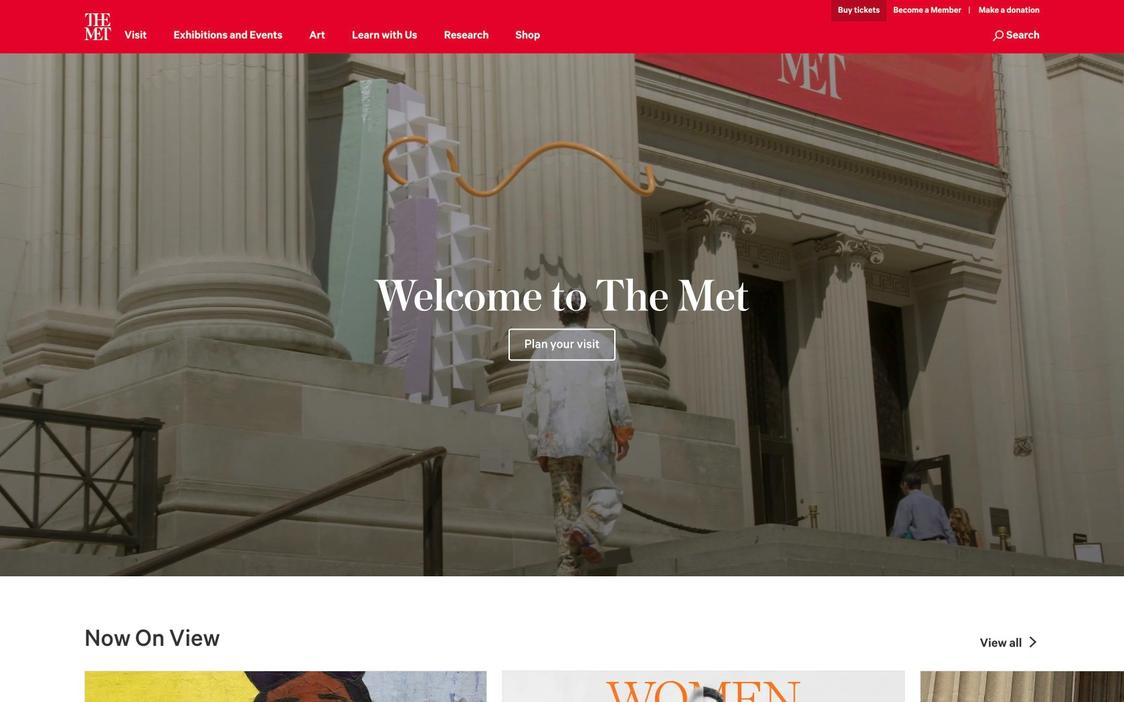 Task type: locate. For each thing, give the bounding box(es) containing it.
"woman in blue" by william h. johnson image
[[85, 672, 487, 703]]



Task type: describe. For each thing, give the bounding box(es) containing it.
nairy baghramian exhibition structure built image
[[921, 672, 1125, 703]]

the met's facade illuminated at dusk. image
[[0, 54, 1125, 577]]

a woman stands half-concealed behind a blurred pane of glass, text "women dressing women" visible in front and behind her. image
[[503, 672, 905, 703]]



Task type: vqa. For each thing, say whether or not it's contained in the screenshot.
the Search all fields SEARCH BOX
no



